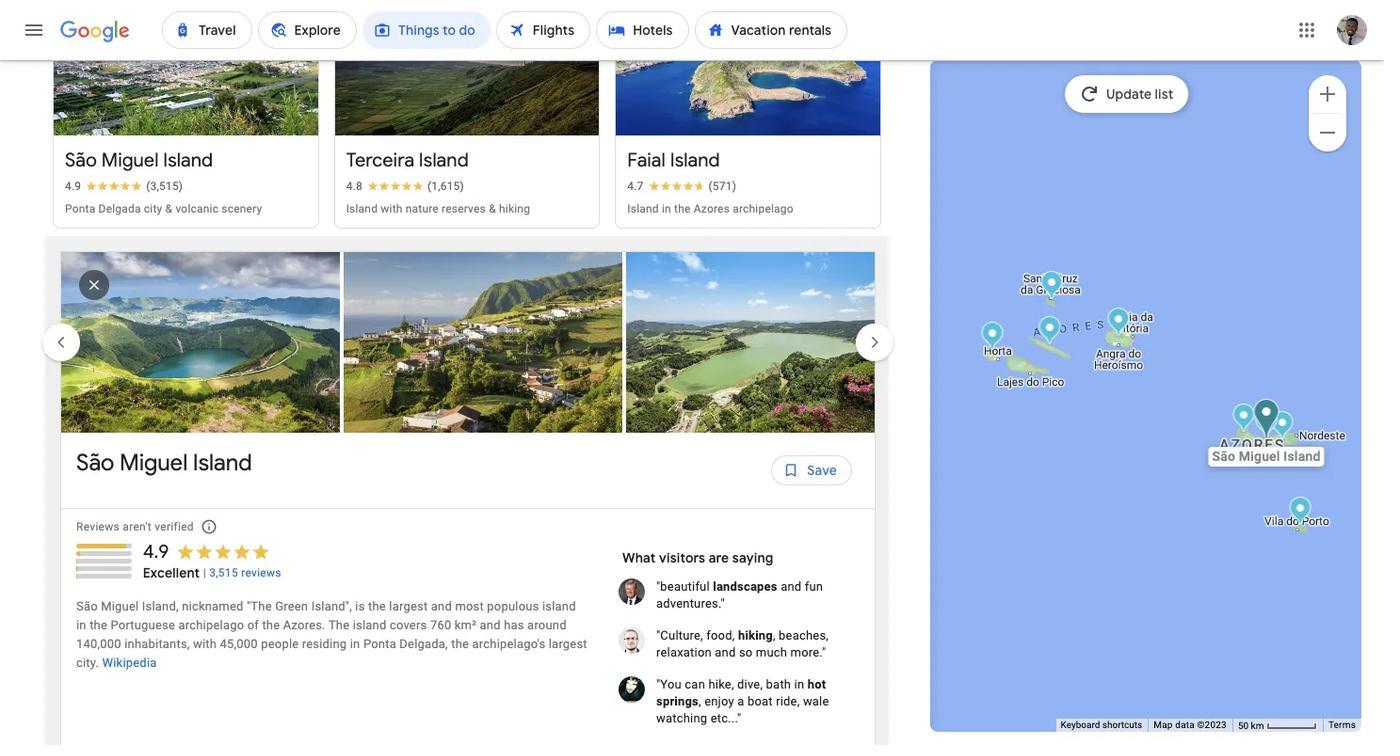 Task type: vqa. For each thing, say whether or not it's contained in the screenshot.
Zoom in map image
yes



Task type: locate. For each thing, give the bounding box(es) containing it.
the right of
[[262, 619, 280, 633]]

island up around
[[542, 600, 576, 614]]

list
[[42, 252, 909, 452]]

residing
[[302, 637, 347, 652]]

map region
[[801, 0, 1385, 746]]

with
[[381, 202, 403, 215], [193, 637, 217, 652]]

0 vertical spatial with
[[381, 202, 403, 215]]

miguel up aren't
[[120, 449, 188, 477]]

bath
[[766, 678, 791, 692]]

0 vertical spatial archipelago
[[733, 202, 794, 215]]

4.9 out of 5 stars from 3,515 reviews. excellent. element
[[143, 540, 281, 583]]

springs
[[656, 695, 699, 709]]

50 km
[[1238, 721, 1267, 731]]

4.9 inside image
[[65, 180, 81, 193]]

1 vertical spatial ponta
[[363, 637, 396, 652]]

140,000
[[76, 637, 121, 652]]

ponta down covers at the left of the page
[[363, 637, 396, 652]]

keyboard shortcuts
[[1061, 721, 1143, 731]]

0 vertical spatial island
[[542, 600, 576, 614]]

0 horizontal spatial with
[[193, 637, 217, 652]]

what visitors are saying
[[623, 550, 774, 567]]

the
[[674, 202, 691, 215], [368, 600, 386, 614], [90, 619, 107, 633], [262, 619, 280, 633], [451, 637, 469, 652]]

keyboard
[[1061, 721, 1100, 731]]

1 vertical spatial ,
[[699, 695, 701, 709]]

archipelago inside são miguel island, nicknamed "the green island", is the largest and most populous island in the portuguese archipelago of the azores. the island covers 760 km² and has around 140,000 inhabitants, with 45,000 people residing in ponta delgada, the archipelago's largest city.
[[178, 619, 244, 633]]

45,000
[[220, 637, 258, 652]]

main menu image
[[23, 19, 45, 41]]

terceira island image
[[1108, 308, 1130, 339]]

0 vertical spatial 4.9
[[65, 180, 81, 193]]

most
[[455, 600, 484, 614]]

são up '140,000'
[[76, 600, 98, 614]]

4.9
[[65, 180, 81, 193], [143, 540, 169, 564]]

0 horizontal spatial 4.9
[[65, 180, 81, 193]]

the
[[329, 619, 350, 633]]

, inside , enjoy a boat ride, wale watching etc..."
[[699, 695, 701, 709]]

são miguel island
[[65, 149, 213, 172], [76, 449, 252, 477]]

0 vertical spatial ponta
[[65, 202, 96, 215]]

1 vertical spatial hiking
[[738, 629, 773, 643]]

island down 4.8
[[346, 202, 378, 215]]

hot springs
[[656, 678, 826, 709]]

760
[[430, 619, 452, 633]]

ponta left delgada at the left of page
[[65, 202, 96, 215]]

são inside são miguel island, nicknamed "the green island", is the largest and most populous island in the portuguese archipelago of the azores. the island covers 760 km² and has around 140,000 inhabitants, with 45,000 people residing in ponta delgada, the archipelago's largest city.
[[76, 600, 98, 614]]

4.9 out of 5 stars from 3,515 reviews image
[[65, 179, 183, 194]]

previous image
[[39, 320, 84, 365]]

1 horizontal spatial island
[[542, 600, 576, 614]]

are
[[709, 550, 729, 567]]

miguel up portuguese
[[101, 600, 139, 614]]

0 vertical spatial largest
[[389, 600, 428, 614]]

1 horizontal spatial archipelago
[[733, 202, 794, 215]]

landscapes
[[713, 580, 778, 594]]

1 horizontal spatial hiking
[[738, 629, 773, 643]]

what
[[623, 550, 656, 567]]

reviews
[[76, 521, 120, 534]]

miguel
[[101, 149, 159, 172], [120, 449, 188, 477], [101, 600, 139, 614]]

data
[[1176, 721, 1195, 731]]

0 horizontal spatial island
[[353, 619, 387, 633]]

são miguel island up verified
[[76, 449, 252, 477]]

island in the azores archipelago
[[628, 202, 794, 215]]

1 horizontal spatial largest
[[549, 637, 588, 652]]

island
[[163, 149, 213, 172], [419, 149, 469, 172], [670, 149, 720, 172], [346, 202, 378, 215], [628, 202, 659, 215], [193, 449, 252, 477]]

(571)
[[709, 180, 737, 193]]

são miguel island, nicknamed "the green island", is the largest and most populous island in the portuguese archipelago of the azores. the island covers 760 km² and has around 140,000 inhabitants, with 45,000 people residing in ponta delgada, the archipelago's largest city.
[[76, 600, 588, 670]]

hiking
[[499, 202, 530, 215], [738, 629, 773, 643]]

in
[[662, 202, 671, 215], [76, 619, 86, 633], [350, 637, 360, 652], [795, 678, 805, 692]]

city.
[[76, 656, 99, 670]]

0 vertical spatial hiking
[[499, 202, 530, 215]]

map
[[1154, 721, 1173, 731]]

1 vertical spatial largest
[[549, 637, 588, 652]]

island,
[[142, 600, 179, 614]]

& right city
[[165, 202, 173, 215]]

beaches,
[[779, 629, 829, 643]]

food,
[[707, 629, 735, 643]]

and left the has
[[480, 619, 501, 633]]

island
[[542, 600, 576, 614], [353, 619, 387, 633]]

wikipedia link
[[102, 656, 157, 670]]

keyboard shortcuts button
[[1061, 720, 1143, 733]]

in down 4.7 out of 5 stars from 571 reviews image in the top of the page
[[662, 202, 671, 215]]

, down can
[[699, 695, 701, 709]]

50
[[1238, 721, 1249, 731]]

city
[[144, 202, 162, 215]]

and
[[781, 580, 802, 594], [431, 600, 452, 614], [480, 619, 501, 633], [715, 646, 736, 660]]

0 horizontal spatial archipelago
[[178, 619, 244, 633]]

, inside , beaches, relaxation and so much more."
[[773, 629, 776, 643]]

1 horizontal spatial &
[[489, 202, 496, 215]]

0 vertical spatial são miguel island
[[65, 149, 213, 172]]

1 vertical spatial são miguel island
[[76, 449, 252, 477]]

miguel up the 4.9 out of 5 stars from 3,515 reviews image
[[101, 149, 159, 172]]

terceira island
[[346, 149, 469, 172]]

1 horizontal spatial ,
[[773, 629, 776, 643]]

são up the 4.9 out of 5 stars from 3,515 reviews image
[[65, 149, 97, 172]]

with down 4.8 out of 5 stars from 1,615 reviews image
[[381, 202, 403, 215]]

delgada
[[98, 202, 141, 215]]

1 vertical spatial archipelago
[[178, 619, 244, 633]]

,
[[773, 629, 776, 643], [699, 695, 701, 709]]

2 vertical spatial miguel
[[101, 600, 139, 614]]

terms
[[1329, 721, 1356, 731]]

update list button
[[1066, 75, 1189, 113]]

, up much
[[773, 629, 776, 643]]

archipelago
[[733, 202, 794, 215], [178, 619, 244, 633]]

archipelago down "(571)"
[[733, 202, 794, 215]]

much
[[756, 646, 788, 660]]

map data ©2023
[[1154, 721, 1227, 731]]

in right residing
[[350, 637, 360, 652]]

1 horizontal spatial 4.9
[[143, 540, 169, 564]]

santa maria island image
[[1290, 497, 1312, 528]]

2 vertical spatial são
[[76, 600, 98, 614]]

4.9 up excellent
[[143, 540, 169, 564]]

0 horizontal spatial ,
[[699, 695, 701, 709]]

and up 760
[[431, 600, 452, 614]]

& right reserves
[[489, 202, 496, 215]]

in up '140,000'
[[76, 619, 86, 633]]

1 horizontal spatial ponta
[[363, 637, 396, 652]]

the right the is
[[368, 600, 386, 614]]

3,515
[[209, 567, 238, 580]]

aren't
[[123, 521, 152, 534]]

1 vertical spatial 4.9
[[143, 540, 169, 564]]

4.9 left (3,515)
[[65, 180, 81, 193]]

hiking up so
[[738, 629, 773, 643]]

azores.
[[283, 619, 326, 633]]

and down food,
[[715, 646, 736, 660]]

update list
[[1107, 86, 1174, 103]]

1 vertical spatial with
[[193, 637, 217, 652]]

ponta
[[65, 202, 96, 215], [363, 637, 396, 652]]

reviews aren't verified image
[[186, 505, 232, 550]]

list item
[[42, 252, 360, 433], [322, 252, 644, 433], [626, 252, 909, 433]]

watching
[[656, 712, 708, 726]]

reviews aren't verified
[[76, 521, 194, 534]]

4.9 for the 4.9 out of 5 stars from 3,515 reviews. excellent. element
[[143, 540, 169, 564]]

largest down around
[[549, 637, 588, 652]]

são up reviews
[[76, 449, 114, 477]]

enjoy
[[705, 695, 734, 709]]

&
[[165, 202, 173, 215], [489, 202, 496, 215]]

archipelago down nicknamed on the left bottom
[[178, 619, 244, 633]]

parque terra nostra image
[[1272, 412, 1294, 443]]

and left fun at the right of page
[[781, 580, 802, 594]]

são
[[65, 149, 97, 172], [76, 449, 114, 477], [76, 600, 98, 614]]

portuguese
[[111, 619, 175, 633]]

4.8 out of 5 stars from 1,615 reviews image
[[346, 179, 464, 194]]

the down 4.7 out of 5 stars from 571 reviews image in the top of the page
[[674, 202, 691, 215]]

island down the is
[[353, 619, 387, 633]]

são miguel island up the 4.9 out of 5 stars from 3,515 reviews image
[[65, 149, 213, 172]]

with left 45,000
[[193, 637, 217, 652]]

save button
[[772, 448, 852, 493]]

"culture,
[[656, 629, 703, 643]]

0 vertical spatial ,
[[773, 629, 776, 643]]

largest up covers at the left of the page
[[389, 600, 428, 614]]

etc..."
[[711, 712, 742, 726]]

0 horizontal spatial &
[[165, 202, 173, 215]]

fun
[[805, 580, 823, 594]]

save
[[807, 462, 837, 479]]

verified
[[155, 521, 194, 534]]

of
[[247, 619, 259, 633]]

hiking right reserves
[[499, 202, 530, 215]]



Task type: describe. For each thing, give the bounding box(es) containing it.
1 horizontal spatial with
[[381, 202, 403, 215]]

reviews
[[241, 567, 281, 580]]

island up 4.7 out of 5 stars from 571 reviews image in the top of the page
[[670, 149, 720, 172]]

scenery
[[222, 202, 262, 215]]

faial island image
[[982, 322, 1004, 353]]

wikipedia
[[102, 656, 157, 670]]

0 horizontal spatial ponta
[[65, 202, 96, 215]]

4.9 for the 4.9 out of 5 stars from 3,515 reviews image
[[65, 180, 81, 193]]

around
[[528, 619, 567, 633]]

island up reviews aren't verified icon
[[193, 449, 252, 477]]

(3,515)
[[146, 180, 183, 193]]

island up (3,515)
[[163, 149, 213, 172]]

island down 4.7
[[628, 202, 659, 215]]

zoom out map image
[[1317, 121, 1339, 144]]

delgada,
[[400, 637, 448, 652]]

list
[[1156, 86, 1174, 103]]

people
[[261, 637, 299, 652]]

the down km² on the left
[[451, 637, 469, 652]]

ponta delgada city & volcanic scenery
[[65, 202, 262, 215]]

1 vertical spatial island
[[353, 619, 387, 633]]

zoom in map image
[[1317, 82, 1339, 105]]

, beaches, relaxation and so much more."
[[656, 629, 829, 660]]

são miguel island element
[[76, 448, 252, 493]]

3 list item from the left
[[626, 252, 909, 433]]

boat
[[748, 695, 773, 709]]

next image
[[852, 320, 898, 365]]

0 horizontal spatial largest
[[389, 600, 428, 614]]

0 horizontal spatial hiking
[[499, 202, 530, 215]]

"beautiful landscapes
[[656, 580, 778, 594]]

reserves
[[442, 202, 486, 215]]

adventures."
[[656, 597, 725, 611]]

0 vertical spatial miguel
[[101, 149, 159, 172]]

and fun adventures."
[[656, 580, 823, 611]]

2 list item from the left
[[322, 252, 644, 433]]

, for enjoy
[[699, 695, 701, 709]]

km
[[1251, 721, 1264, 731]]

and inside , beaches, relaxation and so much more."
[[715, 646, 736, 660]]

island up '(1,615)'
[[419, 149, 469, 172]]

4.7
[[628, 180, 644, 193]]

1 & from the left
[[165, 202, 173, 215]]

miguel inside são miguel island, nicknamed "the green island", is the largest and most populous island in the portuguese archipelago of the azores. the island covers 760 km² and has around 140,000 inhabitants, with 45,000 people residing in ponta delgada, the archipelago's largest city.
[[101, 600, 139, 614]]

2 & from the left
[[489, 202, 496, 215]]

, for beaches,
[[773, 629, 776, 643]]

a
[[738, 695, 745, 709]]

excellent
[[143, 565, 200, 582]]

terms link
[[1329, 721, 1356, 731]]

"culture, food, hiking
[[656, 629, 773, 643]]

has
[[504, 619, 524, 633]]

excellent | 3,515 reviews
[[143, 565, 281, 582]]

0 vertical spatial são
[[65, 149, 97, 172]]

hike,
[[709, 678, 734, 692]]

volcanic
[[176, 202, 219, 215]]

with inside são miguel island, nicknamed "the green island", is the largest and most populous island in the portuguese archipelago of the azores. the island covers 760 km² and has around 140,000 inhabitants, with 45,000 people residing in ponta delgada, the archipelago's largest city.
[[193, 637, 217, 652]]

, enjoy a boat ride, wale watching etc..."
[[656, 695, 829, 726]]

terceira
[[346, 149, 415, 172]]

"you can hike, dive, bath in
[[656, 678, 808, 692]]

relaxation
[[656, 646, 712, 660]]

50 km button
[[1233, 720, 1323, 733]]

so
[[739, 646, 753, 660]]

update
[[1107, 86, 1152, 103]]

1 vertical spatial miguel
[[120, 449, 188, 477]]

hot
[[808, 678, 826, 692]]

faial island
[[628, 149, 720, 172]]

1 list item from the left
[[42, 252, 360, 433]]

and inside and fun adventures."
[[781, 580, 802, 594]]

populous
[[487, 600, 539, 614]]

visitors
[[659, 550, 706, 567]]

faial
[[628, 149, 666, 172]]

km²
[[455, 619, 477, 633]]

"beautiful
[[656, 580, 710, 594]]

1 vertical spatial são
[[76, 449, 114, 477]]

são miguel island image
[[1254, 399, 1279, 442]]

can
[[685, 678, 705, 692]]

covers
[[390, 619, 427, 633]]

wale
[[803, 695, 829, 709]]

inhabitants,
[[124, 637, 190, 652]]

centro de interpretação ambiental da caldeira velha image
[[1256, 410, 1278, 441]]

(1,615)
[[428, 180, 464, 193]]

graciosa image
[[1041, 271, 1063, 302]]

in left hot
[[795, 678, 805, 692]]

|
[[203, 567, 206, 580]]

"you
[[656, 678, 682, 692]]

more."
[[791, 646, 826, 660]]

island",
[[311, 600, 352, 614]]

green
[[275, 600, 308, 614]]

3,515 reviews link
[[209, 566, 281, 581]]

4.7 out of 5 stars from 571 reviews image
[[628, 179, 737, 194]]

island with nature reserves & hiking
[[346, 202, 530, 215]]

the up '140,000'
[[90, 619, 107, 633]]

são jorge image
[[1039, 316, 1061, 348]]

saying
[[733, 550, 774, 567]]

ride,
[[776, 695, 800, 709]]

is
[[355, 600, 365, 614]]

"the
[[247, 600, 272, 614]]

nicknamed
[[182, 600, 244, 614]]

archipelago's
[[472, 637, 546, 652]]

ponta inside são miguel island, nicknamed "the green island", is the largest and most populous island in the portuguese archipelago of the azores. the island covers 760 km² and has around 140,000 inhabitants, with 45,000 people residing in ponta delgada, the archipelago's largest city.
[[363, 637, 396, 652]]

©2023
[[1198, 721, 1227, 731]]

close detail image
[[72, 263, 117, 308]]

miradouro da grota do inferno image
[[1233, 404, 1255, 435]]

4.8
[[346, 180, 363, 193]]

nature
[[406, 202, 439, 215]]



